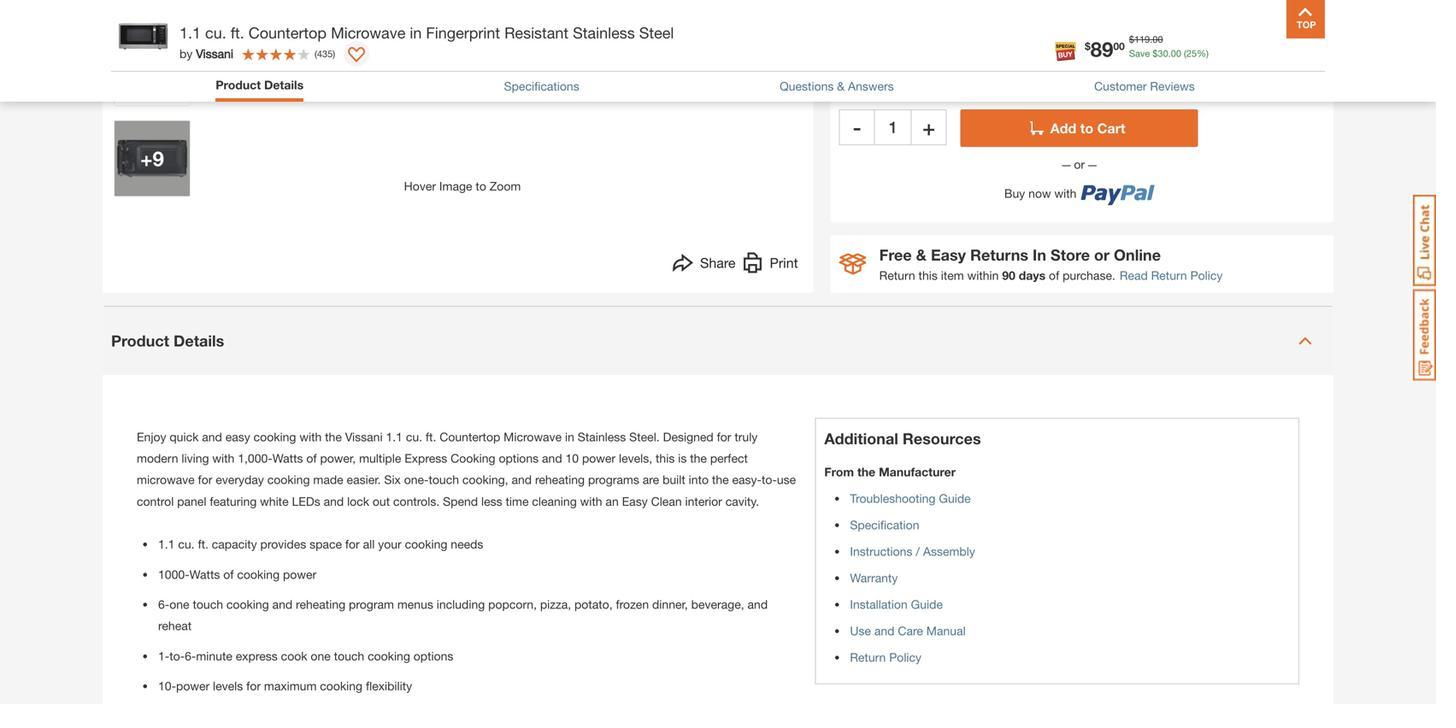 Task type: locate. For each thing, give the bounding box(es) containing it.
1.1 up multiple
[[386, 430, 403, 444]]

with down easy
[[212, 451, 235, 466]]

1 horizontal spatial vissani
[[345, 430, 383, 444]]

1 vertical spatial or
[[1095, 246, 1110, 264]]

$ right save
[[1153, 48, 1158, 59]]

space
[[310, 537, 342, 552]]

touch down '1000-watts of cooking power'
[[193, 598, 223, 612]]

0 vertical spatial +
[[923, 115, 935, 139]]

what
[[880, 59, 912, 75]]

1 horizontal spatial options
[[499, 451, 539, 466]]

00 right the 30
[[1171, 48, 1182, 59]]

one up reheat
[[170, 598, 189, 612]]

- button
[[839, 109, 875, 145]]

read
[[1120, 268, 1148, 282]]

or up 'purchase.'
[[1095, 246, 1110, 264]]

guide
[[939, 492, 971, 506], [911, 598, 943, 612]]

power down provides at the bottom
[[283, 568, 317, 582]]

1 vertical spatial options
[[414, 649, 454, 663]]

and left easy
[[202, 430, 222, 444]]

watts down capacity
[[189, 568, 220, 582]]

( left )
[[315, 48, 317, 59]]

1 horizontal spatial easy
[[931, 246, 966, 264]]

options down 6-one touch cooking and reheating program menus including popcorn, pizza, potato, frozen dinner, beverage, and reheat on the bottom
[[414, 649, 454, 663]]

0 horizontal spatial ft.
[[198, 537, 209, 552]]

$ up save
[[1129, 34, 1135, 45]]

easy inside the free & easy returns in store or online return this item within 90 days of purchase. read return policy
[[931, 246, 966, 264]]

capacity
[[212, 537, 257, 552]]

resistant
[[505, 24, 569, 42]]

0 horizontal spatial one
[[170, 598, 189, 612]]

reheating
[[535, 473, 585, 487], [296, 598, 346, 612]]

to left zoom
[[476, 179, 486, 193]]

+ inside button
[[923, 115, 935, 139]]

1-to-6-minute express cook one touch cooking options
[[158, 649, 454, 663]]

9
[[153, 146, 164, 170]]

guide down manufacturer
[[939, 492, 971, 506]]

touch up spend
[[429, 473, 459, 487]]

quick
[[170, 430, 199, 444]]

0 horizontal spatial vissani
[[196, 47, 233, 61]]

None field
[[875, 109, 911, 145]]

dinner,
[[652, 598, 688, 612]]

90
[[1002, 268, 1016, 282]]

leds
[[292, 495, 320, 509]]

ft. up by vissani
[[231, 24, 244, 42]]

& inside the free & easy returns in store or online return this item within 90 days of purchase. read return policy
[[916, 246, 927, 264]]

white
[[260, 495, 289, 509]]

0 vertical spatial details
[[264, 78, 304, 92]]

1 vertical spatial guide
[[911, 598, 943, 612]]

0 horizontal spatial easy
[[622, 495, 648, 509]]

0 horizontal spatial (
[[315, 48, 317, 59]]

policy down the use and care manual link
[[889, 651, 922, 665]]

1 vertical spatial touch
[[193, 598, 223, 612]]

share
[[700, 255, 736, 271]]

to right 'add'
[[1081, 120, 1094, 136]]

options up 'cooking,'
[[499, 451, 539, 466]]

troubleshooting
[[850, 492, 936, 506]]

microwave
[[137, 473, 195, 487]]

your
[[378, 537, 402, 552]]

with left an
[[580, 495, 602, 509]]

1 vertical spatial of
[[306, 451, 317, 466]]

countertop up "cooking"
[[440, 430, 500, 444]]

0 horizontal spatial $
[[1085, 40, 1091, 52]]

ft. for 1.1 cu. ft. countertop microwave in fingerprint resistant stainless steel
[[231, 24, 244, 42]]

( left %)
[[1184, 48, 1187, 59]]

1.1 up by
[[180, 24, 201, 42]]

0 horizontal spatial cu.
[[178, 537, 195, 552]]

( 435 )
[[315, 48, 335, 59]]

easier.
[[347, 473, 381, 487]]

of left power,
[[306, 451, 317, 466]]

1 vertical spatial 1.1
[[386, 430, 403, 444]]

0 vertical spatial &
[[837, 79, 845, 93]]

policy right the read
[[1191, 268, 1223, 282]]

this
[[919, 268, 938, 282], [656, 451, 675, 466]]

vissani right by
[[196, 47, 233, 61]]

product image image
[[115, 9, 171, 64]]

1-
[[158, 649, 170, 663]]

print
[[770, 255, 798, 271]]

hover image to zoom button
[[206, 0, 719, 195]]

watts inside enjoy quick and easy cooking with the vissani 1.1 cu. ft. countertop microwave in stainless steel. designed for truly modern living with 1,000-watts of power, multiple express cooking options and 10 power levels, this is the perfect microwave for everyday cooking made easier. six one-touch cooking, and reheating programs are built into the easy-to-use control panel featuring white leds and lock out controls. spend less time cleaning with an easy clean interior cavity.
[[273, 451, 303, 466]]

return right the read
[[1152, 268, 1187, 282]]

1 vertical spatial vissani
[[345, 430, 383, 444]]

reheating left program
[[296, 598, 346, 612]]

customer reviews button
[[1095, 77, 1195, 95], [1095, 77, 1195, 95]]

0 vertical spatial easy
[[931, 246, 966, 264]]

0 vertical spatial ft.
[[231, 24, 244, 42]]

1 horizontal spatial details
[[264, 78, 304, 92]]

countertop up ( 435 )
[[249, 24, 327, 42]]

0 horizontal spatial .
[[1150, 34, 1153, 45]]

stainless up '10'
[[578, 430, 626, 444]]

of down capacity
[[223, 568, 234, 582]]

1 horizontal spatial &
[[916, 246, 927, 264]]

0 horizontal spatial to-
[[170, 649, 185, 663]]

0 horizontal spatial details
[[174, 332, 224, 350]]

this left is
[[656, 451, 675, 466]]

1 vertical spatial microwave
[[504, 430, 562, 444]]

1 vertical spatial product details
[[111, 332, 224, 350]]

0 vertical spatial in
[[410, 24, 422, 42]]

one right "cook"
[[311, 649, 331, 663]]

maximum
[[264, 679, 317, 694]]

1 horizontal spatial cu.
[[205, 24, 226, 42]]

1 horizontal spatial ft.
[[231, 24, 244, 42]]

with right now
[[1055, 186, 1077, 200]]

guide for installation guide
[[911, 598, 943, 612]]

+ for +
[[923, 115, 935, 139]]

return down use
[[850, 651, 886, 665]]

ft. left capacity
[[198, 537, 209, 552]]

0 horizontal spatial in
[[410, 24, 422, 42]]

specification
[[850, 518, 920, 532]]

or up buy now with button on the right top of page
[[1071, 157, 1088, 171]]

vissani
[[196, 47, 233, 61], [345, 430, 383, 444]]

perfect
[[710, 451, 748, 466]]

0 vertical spatial product
[[216, 78, 261, 92]]

in
[[410, 24, 422, 42], [565, 430, 575, 444]]

2 vertical spatial power
[[176, 679, 210, 694]]

& for questions
[[837, 79, 845, 93]]

cu. up the express
[[406, 430, 422, 444]]

2 vertical spatial 1.1
[[158, 537, 175, 552]]

1 vertical spatial to
[[1081, 120, 1094, 136]]

touch inside 6-one touch cooking and reheating program menus including popcorn, pizza, potato, frozen dinner, beverage, and reheat
[[193, 598, 223, 612]]

additional resources
[[825, 430, 981, 448]]

1 vertical spatial stainless
[[578, 430, 626, 444]]

return down free
[[880, 268, 916, 282]]

)
[[333, 48, 335, 59]]

1,000-
[[238, 451, 273, 466]]

cooking down capacity
[[237, 568, 280, 582]]

%)
[[1197, 48, 1209, 59]]

cu. up 1000-
[[178, 537, 195, 552]]

6- right 1-
[[185, 649, 196, 663]]

featuring
[[210, 495, 257, 509]]

1 vertical spatial in
[[565, 430, 575, 444]]

for
[[717, 430, 732, 444], [198, 473, 212, 487], [345, 537, 360, 552], [246, 679, 261, 694]]

2 horizontal spatial to
[[1081, 120, 1094, 136]]

2 vertical spatial cu.
[[178, 537, 195, 552]]

into
[[689, 473, 709, 487]]

controls.
[[393, 495, 440, 509]]

touch right "cook"
[[334, 649, 364, 663]]

$ inside $ 89 00
[[1085, 40, 1091, 52]]

1 horizontal spatial product
[[216, 78, 261, 92]]

6- inside 6-one touch cooking and reheating program menus including popcorn, pizza, potato, frozen dinner, beverage, and reheat
[[158, 598, 170, 612]]

0 vertical spatial options
[[499, 451, 539, 466]]

0 horizontal spatial product
[[111, 332, 169, 350]]

zoom
[[490, 179, 521, 193]]

for left all
[[345, 537, 360, 552]]

with up power,
[[300, 430, 322, 444]]

& for free
[[916, 246, 927, 264]]

0 vertical spatial to
[[916, 59, 928, 75]]

in up '10'
[[565, 430, 575, 444]]

easy right an
[[622, 495, 648, 509]]

to- inside enjoy quick and easy cooking with the vissani 1.1 cu. ft. countertop microwave in stainless steel. designed for truly modern living with 1,000-watts of power, multiple express cooking options and 10 power levels, this is the perfect microwave for everyday cooking made easier. six one-touch cooking, and reheating programs are built into the easy-to-use control panel featuring white leds and lock out controls. spend less time cleaning with an easy clean interior cavity.
[[762, 473, 777, 487]]

2 horizontal spatial power
[[582, 451, 616, 466]]

additional
[[825, 430, 899, 448]]

live chat image
[[1413, 195, 1437, 286]]

product details
[[216, 78, 304, 92], [111, 332, 224, 350]]

use
[[850, 624, 871, 638]]

&
[[837, 79, 845, 93], [916, 246, 927, 264]]

for down living
[[198, 473, 212, 487]]

all
[[363, 537, 375, 552]]

product details button
[[216, 76, 304, 97], [216, 76, 304, 94], [103, 307, 1334, 375]]

buy
[[1005, 186, 1026, 200]]

2 vertical spatial of
[[223, 568, 234, 582]]

0 vertical spatial vissani
[[196, 47, 233, 61]]

power,
[[320, 451, 356, 466]]

0 horizontal spatial to
[[476, 179, 486, 193]]

1 vertical spatial reheating
[[296, 598, 346, 612]]

1 horizontal spatial (
[[1184, 48, 1187, 59]]

1 vertical spatial 6-
[[185, 649, 196, 663]]

microwave
[[331, 24, 406, 42], [504, 430, 562, 444]]

$
[[1129, 34, 1135, 45], [1085, 40, 1091, 52], [1153, 48, 1158, 59]]

0 vertical spatial reheating
[[535, 473, 585, 487]]

cu. inside enjoy quick and easy cooking with the vissani 1.1 cu. ft. countertop microwave in stainless steel. designed for truly modern living with 1,000-watts of power, multiple express cooking options and 10 power levels, this is the perfect microwave for everyday cooking made easier. six one-touch cooking, and reheating programs are built into the easy-to-use control panel featuring white leds and lock out controls. spend less time cleaning with an easy clean interior cavity.
[[406, 430, 422, 444]]

0 vertical spatial this
[[919, 268, 938, 282]]

express
[[405, 451, 447, 466]]

0 horizontal spatial &
[[837, 79, 845, 93]]

00 up the 30
[[1153, 34, 1163, 45]]

1 ( from the left
[[1184, 48, 1187, 59]]

6- up reheat
[[158, 598, 170, 612]]

2 horizontal spatial cu.
[[406, 430, 422, 444]]

& right free
[[916, 246, 927, 264]]

0 horizontal spatial this
[[656, 451, 675, 466]]

cooking right your
[[405, 537, 448, 552]]

power left levels
[[176, 679, 210, 694]]

days
[[1019, 268, 1046, 282]]

and
[[202, 430, 222, 444], [542, 451, 562, 466], [512, 473, 532, 487], [324, 495, 344, 509], [272, 598, 293, 612], [748, 598, 768, 612], [875, 624, 895, 638]]

are
[[643, 473, 659, 487]]

specifications
[[504, 79, 580, 93]]

ft. inside enjoy quick and easy cooking with the vissani 1.1 cu. ft. countertop microwave in stainless steel. designed for truly modern living with 1,000-watts of power, multiple express cooking options and 10 power levels, this is the perfect microwave for everyday cooking made easier. six one-touch cooking, and reheating programs are built into the easy-to-use control panel featuring white leds and lock out controls. spend less time cleaning with an easy clean interior cavity.
[[426, 430, 436, 444]]

customer reviews
[[1095, 79, 1195, 93]]

from
[[825, 465, 854, 479]]

1 vertical spatial ft.
[[426, 430, 436, 444]]

1 horizontal spatial microwave
[[504, 430, 562, 444]]

1 vertical spatial product
[[111, 332, 169, 350]]

1 horizontal spatial in
[[565, 430, 575, 444]]

from the manufacturer
[[825, 465, 956, 479]]

+ button
[[911, 109, 947, 145]]

this left item
[[919, 268, 938, 282]]

2 vertical spatial to
[[476, 179, 486, 193]]

0 vertical spatial of
[[1049, 268, 1060, 282]]

.
[[1150, 34, 1153, 45], [1169, 48, 1171, 59]]

cu.
[[205, 24, 226, 42], [406, 430, 422, 444], [178, 537, 195, 552]]

watts up white
[[273, 451, 303, 466]]

to for what
[[916, 59, 928, 75]]

reviews
[[1150, 79, 1195, 93]]

00 left save
[[1114, 40, 1125, 52]]

one
[[170, 598, 189, 612], [311, 649, 331, 663]]

0 vertical spatial microwave
[[331, 24, 406, 42]]

icon image
[[839, 253, 867, 275]]

0 horizontal spatial +
[[140, 146, 153, 170]]

1 vertical spatial this
[[656, 451, 675, 466]]

1.1
[[180, 24, 201, 42], [386, 430, 403, 444], [158, 537, 175, 552]]

stainless left steel
[[573, 24, 635, 42]]

1 vertical spatial countertop
[[440, 430, 500, 444]]

stainless inside enjoy quick and easy cooking with the vissani 1.1 cu. ft. countertop microwave in stainless steel. designed for truly modern living with 1,000-watts of power, multiple express cooking options and 10 power levels, this is the perfect microwave for everyday cooking made easier. six one-touch cooking, and reheating programs are built into the easy-to-use control panel featuring white leds and lock out controls. spend less time cleaning with an easy clean interior cavity.
[[578, 430, 626, 444]]

microwave up display image
[[331, 24, 406, 42]]

0 vertical spatial guide
[[939, 492, 971, 506]]

touch
[[429, 473, 459, 487], [193, 598, 223, 612], [334, 649, 364, 663]]

2 ( from the left
[[315, 48, 317, 59]]

1 vertical spatial one
[[311, 649, 331, 663]]

watts
[[273, 451, 303, 466], [189, 568, 220, 582]]

1 vertical spatial watts
[[189, 568, 220, 582]]

cu. for 1.1 cu. ft. countertop microwave in fingerprint resistant stainless steel
[[205, 24, 226, 42]]

ft.
[[231, 24, 244, 42], [426, 430, 436, 444], [198, 537, 209, 552]]

cooking down 1-to-6-minute express cook one touch cooking options
[[320, 679, 363, 694]]

panel
[[177, 495, 206, 509]]

0 vertical spatial one
[[170, 598, 189, 612]]

0 horizontal spatial 6-
[[158, 598, 170, 612]]

the right from
[[858, 465, 876, 479]]

to right what
[[916, 59, 928, 75]]

of
[[1049, 268, 1060, 282], [306, 451, 317, 466], [223, 568, 234, 582]]

/
[[916, 545, 920, 559]]

the
[[325, 430, 342, 444], [690, 451, 707, 466], [858, 465, 876, 479], [712, 473, 729, 487]]

reheating inside 6-one touch cooking and reheating program menus including popcorn, pizza, potato, frozen dinner, beverage, and reheat
[[296, 598, 346, 612]]

0 vertical spatial touch
[[429, 473, 459, 487]]

+ for + 9
[[140, 146, 153, 170]]

1 vertical spatial &
[[916, 246, 927, 264]]

and right use
[[875, 624, 895, 638]]

0 horizontal spatial options
[[414, 649, 454, 663]]

0 horizontal spatial reheating
[[296, 598, 346, 612]]

1.1 for 1.1 cu. ft. countertop microwave in fingerprint resistant stainless steel
[[180, 24, 201, 42]]

power up programs
[[582, 451, 616, 466]]

microwave up 'cooking,'
[[504, 430, 562, 444]]

0 vertical spatial countertop
[[249, 24, 327, 42]]

to
[[916, 59, 928, 75], [1081, 120, 1094, 136], [476, 179, 486, 193]]

guide up care
[[911, 598, 943, 612]]

6-
[[158, 598, 170, 612], [185, 649, 196, 663]]

1 horizontal spatial power
[[283, 568, 317, 582]]

0 vertical spatial cu.
[[205, 24, 226, 42]]

0 horizontal spatial touch
[[193, 598, 223, 612]]

0 vertical spatial or
[[1071, 157, 1088, 171]]

1 vertical spatial policy
[[889, 651, 922, 665]]

1 horizontal spatial 1.1
[[180, 24, 201, 42]]

1 horizontal spatial countertop
[[440, 430, 500, 444]]

& left "answers"
[[837, 79, 845, 93]]

vissani up multiple
[[345, 430, 383, 444]]

easy up item
[[931, 246, 966, 264]]

ft. up the express
[[426, 430, 436, 444]]

1 vertical spatial to-
[[170, 649, 185, 663]]

0 vertical spatial power
[[582, 451, 616, 466]]

potato,
[[575, 598, 613, 612]]

steel
[[639, 24, 674, 42]]

0 vertical spatial watts
[[273, 451, 303, 466]]

1.1 for 1.1 cu. ft. capacity provides space for all your cooking needs
[[158, 537, 175, 552]]

1 horizontal spatial to
[[916, 59, 928, 75]]

1 horizontal spatial .
[[1169, 48, 1171, 59]]

with inside button
[[1055, 186, 1077, 200]]

for right levels
[[246, 679, 261, 694]]

1 horizontal spatial to-
[[762, 473, 777, 487]]

ft. for 1.1 cu. ft. capacity provides space for all your cooking needs
[[198, 537, 209, 552]]

fingerprint
[[426, 24, 500, 42]]

0 horizontal spatial 1.1
[[158, 537, 175, 552]]

less
[[481, 495, 502, 509]]

cooking up flexibility
[[368, 649, 410, 663]]

1 horizontal spatial or
[[1095, 246, 1110, 264]]

( inside $ 119 . 00 save $ 30 . 00 ( 25 %)
[[1184, 48, 1187, 59]]

return policy link
[[850, 651, 922, 665]]

of right days
[[1049, 268, 1060, 282]]

in left fingerprint
[[410, 24, 422, 42]]

1 vertical spatial +
[[140, 146, 153, 170]]

$ left save
[[1085, 40, 1091, 52]]

cooking down '1000-watts of cooking power'
[[227, 598, 269, 612]]

reheating up cleaning
[[535, 473, 585, 487]]

cu. up by vissani
[[205, 24, 226, 42]]

truly
[[735, 430, 758, 444]]

care
[[898, 624, 923, 638]]

read return policy link
[[1120, 267, 1223, 285]]

pizza,
[[540, 598, 571, 612]]

the right 'into'
[[712, 473, 729, 487]]

1.1 up 1000-
[[158, 537, 175, 552]]



Task type: vqa. For each thing, say whether or not it's contained in the screenshot.
Add to Cart "button"
yes



Task type: describe. For each thing, give the bounding box(es) containing it.
programs
[[588, 473, 639, 487]]

warranty link
[[850, 571, 898, 585]]

0 vertical spatial stainless
[[573, 24, 635, 42]]

to for add
[[1081, 120, 1094, 136]]

living
[[182, 451, 209, 466]]

answers
[[848, 79, 894, 93]]

use and care manual link
[[850, 624, 966, 638]]

print button
[[743, 253, 798, 278]]

clean
[[651, 495, 682, 509]]

0 vertical spatial product details
[[216, 78, 304, 92]]

0 horizontal spatial power
[[176, 679, 210, 694]]

what to expect button
[[880, 59, 992, 79]]

troubleshooting guide link
[[850, 492, 971, 506]]

microwave inside enjoy quick and easy cooking with the vissani 1.1 cu. ft. countertop microwave in stainless steel. designed for truly modern living with 1,000-watts of power, multiple express cooking options and 10 power levels, this is the perfect microwave for everyday cooking made easier. six one-touch cooking, and reheating programs are built into the easy-to-use control panel featuring white leds and lock out controls. spend less time cleaning with an easy clean interior cavity.
[[504, 430, 562, 444]]

spend
[[443, 495, 478, 509]]

save
[[1129, 48, 1150, 59]]

this inside the free & easy returns in store or online return this item within 90 days of purchase. read return policy
[[919, 268, 938, 282]]

and right beverage,
[[748, 598, 768, 612]]

resources
[[903, 430, 981, 448]]

buy now with
[[1005, 186, 1077, 200]]

lock
[[347, 495, 369, 509]]

what to expect
[[880, 59, 975, 75]]

add to cart
[[1051, 120, 1126, 136]]

easy inside enjoy quick and easy cooking with the vissani 1.1 cu. ft. countertop microwave in stainless steel. designed for truly modern living with 1,000-watts of power, multiple express cooking options and 10 power levels, this is the perfect microwave for everyday cooking made easier. six one-touch cooking, and reheating programs are built into the easy-to-use control panel featuring white leds and lock out controls. spend less time cleaning with an easy clean interior cavity.
[[622, 495, 648, 509]]

cavity.
[[726, 495, 759, 509]]

needs
[[451, 537, 483, 552]]

purchase.
[[1063, 268, 1116, 282]]

0 horizontal spatial countertop
[[249, 24, 327, 42]]

touch inside enjoy quick and easy cooking with the vissani 1.1 cu. ft. countertop microwave in stainless steel. designed for truly modern living with 1,000-watts of power, multiple express cooking options and 10 power levels, this is the perfect microwave for everyday cooking made easier. six one-touch cooking, and reheating programs are built into the easy-to-use control panel featuring white leds and lock out controls. spend less time cleaning with an easy clean interior cavity.
[[429, 473, 459, 487]]

built
[[663, 473, 686, 487]]

cleaning
[[532, 495, 577, 509]]

modern
[[137, 451, 178, 466]]

by
[[180, 47, 193, 61]]

display image
[[348, 47, 365, 64]]

designed
[[663, 430, 714, 444]]

10-
[[158, 679, 176, 694]]

0 vertical spatial .
[[1150, 34, 1153, 45]]

cooking up white
[[267, 473, 310, 487]]

easy
[[226, 430, 250, 444]]

$ for 119
[[1129, 34, 1135, 45]]

119
[[1135, 34, 1150, 45]]

share button
[[673, 253, 736, 278]]

menus
[[397, 598, 433, 612]]

cu. for 1.1 cu. ft. capacity provides space for all your cooking needs
[[178, 537, 195, 552]]

top button
[[1287, 0, 1325, 38]]

flexibility
[[366, 679, 412, 694]]

use
[[777, 473, 796, 487]]

this inside enjoy quick and easy cooking with the vissani 1.1 cu. ft. countertop microwave in stainless steel. designed for truly modern living with 1,000-watts of power, multiple express cooking options and 10 power levels, this is the perfect microwave for everyday cooking made easier. six one-touch cooking, and reheating programs are built into the easy-to-use control panel featuring white leds and lock out controls. spend less time cleaning with an easy clean interior cavity.
[[656, 451, 675, 466]]

fingerprint resistant stainless steel vissani countertop microwaves vscmwe11s2w 10 a0.3 image
[[115, 30, 190, 105]]

everyday
[[216, 473, 264, 487]]

add to cart button
[[961, 109, 1199, 147]]

returns
[[971, 246, 1029, 264]]

the right is
[[690, 451, 707, 466]]

options inside enjoy quick and easy cooking with the vissani 1.1 cu. ft. countertop microwave in stainless steel. designed for truly modern living with 1,000-watts of power, multiple express cooking options and 10 power levels, this is the perfect microwave for everyday cooking made easier. six one-touch cooking, and reheating programs are built into the easy-to-use control panel featuring white leds and lock out controls. spend less time cleaning with an easy clean interior cavity.
[[499, 451, 539, 466]]

1 vertical spatial details
[[174, 332, 224, 350]]

frozen
[[616, 598, 649, 612]]

1 horizontal spatial 00
[[1153, 34, 1163, 45]]

policy inside the free & easy returns in store or online return this item within 90 days of purchase. read return policy
[[1191, 268, 1223, 282]]

to inside button
[[476, 179, 486, 193]]

and up time
[[512, 473, 532, 487]]

add
[[1051, 120, 1077, 136]]

within
[[968, 268, 999, 282]]

the up power,
[[325, 430, 342, 444]]

minute
[[196, 649, 233, 663]]

2 vertical spatial touch
[[334, 649, 364, 663]]

is
[[678, 451, 687, 466]]

enjoy quick and easy cooking with the vissani 1.1 cu. ft. countertop microwave in stainless steel. designed for truly modern living with 1,000-watts of power, multiple express cooking options and 10 power levels, this is the perfect microwave for everyday cooking made easier. six one-touch cooking, and reheating programs are built into the easy-to-use control panel featuring white leds and lock out controls. spend less time cleaning with an easy clean interior cavity.
[[137, 430, 796, 509]]

10-power levels for maximum cooking flexibility
[[158, 679, 412, 694]]

1 vertical spatial .
[[1169, 48, 1171, 59]]

assembly
[[923, 545, 976, 559]]

fingerprint resistant stainless steel vissani countertop microwaves vscmwe11s2w 10 66.4 image
[[115, 121, 190, 196]]

1000-
[[158, 568, 189, 582]]

1000-watts of cooking power
[[158, 568, 317, 582]]

popcorn,
[[488, 598, 537, 612]]

online
[[1114, 246, 1161, 264]]

in inside enjoy quick and easy cooking with the vissani 1.1 cu. ft. countertop microwave in stainless steel. designed for truly modern living with 1,000-watts of power, multiple express cooking options and 10 power levels, this is the perfect microwave for everyday cooking made easier. six one-touch cooking, and reheating programs are built into the easy-to-use control panel featuring white leds and lock out controls. spend less time cleaning with an easy clean interior cavity.
[[565, 430, 575, 444]]

store
[[1051, 246, 1090, 264]]

manual
[[927, 624, 966, 638]]

and up "cook"
[[272, 598, 293, 612]]

1.1 inside enjoy quick and easy cooking with the vissani 1.1 cu. ft. countertop microwave in stainless steel. designed for truly modern living with 1,000-watts of power, multiple express cooking options and 10 power levels, this is the perfect microwave for everyday cooking made easier. six one-touch cooking, and reheating programs are built into the easy-to-use control panel featuring white leds and lock out controls. spend less time cleaning with an easy clean interior cavity.
[[386, 430, 403, 444]]

time
[[506, 495, 529, 509]]

countertop inside enjoy quick and easy cooking with the vissani 1.1 cu. ft. countertop microwave in stainless steel. designed for truly modern living with 1,000-watts of power, multiple express cooking options and 10 power levels, this is the perfect microwave for everyday cooking made easier. six one-touch cooking, and reheating programs are built into the easy-to-use control panel featuring white leds and lock out controls. spend less time cleaning with an easy clean interior cavity.
[[440, 430, 500, 444]]

installation
[[850, 598, 908, 612]]

guide for troubleshooting guide
[[939, 492, 971, 506]]

2 horizontal spatial $
[[1153, 48, 1158, 59]]

installation guide link
[[850, 598, 943, 612]]

1.1 cu. ft. capacity provides space for all your cooking needs
[[158, 537, 483, 552]]

6-one touch cooking and reheating program menus including popcorn, pizza, potato, frozen dinner, beverage, and reheat
[[158, 598, 768, 633]]

$ 89 00
[[1085, 37, 1125, 61]]

1 horizontal spatial one
[[311, 649, 331, 663]]

one inside 6-one touch cooking and reheating program menus including popcorn, pizza, potato, frozen dinner, beverage, and reheat
[[170, 598, 189, 612]]

warranty
[[850, 571, 898, 585]]

for left truly
[[717, 430, 732, 444]]

or inside the free & easy returns in store or online return this item within 90 days of purchase. read return policy
[[1095, 246, 1110, 264]]

interior
[[685, 495, 722, 509]]

now
[[1029, 186, 1051, 200]]

10
[[566, 451, 579, 466]]

use and care manual
[[850, 624, 966, 638]]

0 horizontal spatial microwave
[[331, 24, 406, 42]]

and left '10'
[[542, 451, 562, 466]]

1.1 cu. ft. countertop microwave in fingerprint resistant stainless steel
[[180, 24, 674, 42]]

435
[[317, 48, 333, 59]]

caret image
[[1299, 334, 1313, 348]]

$ for 89
[[1085, 40, 1091, 52]]

cooking inside 6-one touch cooking and reheating program menus including popcorn, pizza, potato, frozen dinner, beverage, and reheat
[[227, 598, 269, 612]]

power inside enjoy quick and easy cooking with the vissani 1.1 cu. ft. countertop microwave in stainless steel. designed for truly modern living with 1,000-watts of power, multiple express cooking options and 10 power levels, this is the perfect microwave for everyday cooking made easier. six one-touch cooking, and reheating programs are built into the easy-to-use control panel featuring white leds and lock out controls. spend less time cleaning with an easy clean interior cavity.
[[582, 451, 616, 466]]

instructions
[[850, 545, 913, 559]]

reheating inside enjoy quick and easy cooking with the vissani 1.1 cu. ft. countertop microwave in stainless steel. designed for truly modern living with 1,000-watts of power, multiple express cooking options and 10 power levels, this is the perfect microwave for everyday cooking made easier. six one-touch cooking, and reheating programs are built into the easy-to-use control panel featuring white leds and lock out controls. spend less time cleaning with an easy clean interior cavity.
[[535, 473, 585, 487]]

item
[[941, 268, 964, 282]]

30
[[1158, 48, 1169, 59]]

0 horizontal spatial watts
[[189, 568, 220, 582]]

of inside enjoy quick and easy cooking with the vissani 1.1 cu. ft. countertop microwave in stainless steel. designed for truly modern living with 1,000-watts of power, multiple express cooking options and 10 power levels, this is the perfect microwave for everyday cooking made easier. six one-touch cooking, and reheating programs are built into the easy-to-use control panel featuring white leds and lock out controls. spend less time cleaning with an easy clean interior cavity.
[[306, 451, 317, 466]]

in
[[1033, 246, 1047, 264]]

cooking up '1,000-'
[[254, 430, 296, 444]]

89
[[1091, 37, 1114, 61]]

0 horizontal spatial of
[[223, 568, 234, 582]]

image
[[439, 179, 472, 193]]

2 horizontal spatial 00
[[1171, 48, 1182, 59]]

feedback link image
[[1413, 289, 1437, 381]]

one-
[[404, 473, 429, 487]]

-
[[853, 115, 861, 139]]

manufacturer
[[879, 465, 956, 479]]

and down made
[[324, 495, 344, 509]]

0 horizontal spatial or
[[1071, 157, 1088, 171]]

vissani inside enjoy quick and easy cooking with the vissani 1.1 cu. ft. countertop microwave in stainless steel. designed for truly modern living with 1,000-watts of power, multiple express cooking options and 10 power levels, this is the perfect microwave for everyday cooking made easier. six one-touch cooking, and reheating programs are built into the easy-to-use control panel featuring white leds and lock out controls. spend less time cleaning with an easy clean interior cavity.
[[345, 430, 383, 444]]

00 inside $ 89 00
[[1114, 40, 1125, 52]]

made
[[313, 473, 343, 487]]

questions
[[780, 79, 834, 93]]

1 horizontal spatial 6-
[[185, 649, 196, 663]]

of inside the free & easy returns in store or online return this item within 90 days of purchase. read return policy
[[1049, 268, 1060, 282]]



